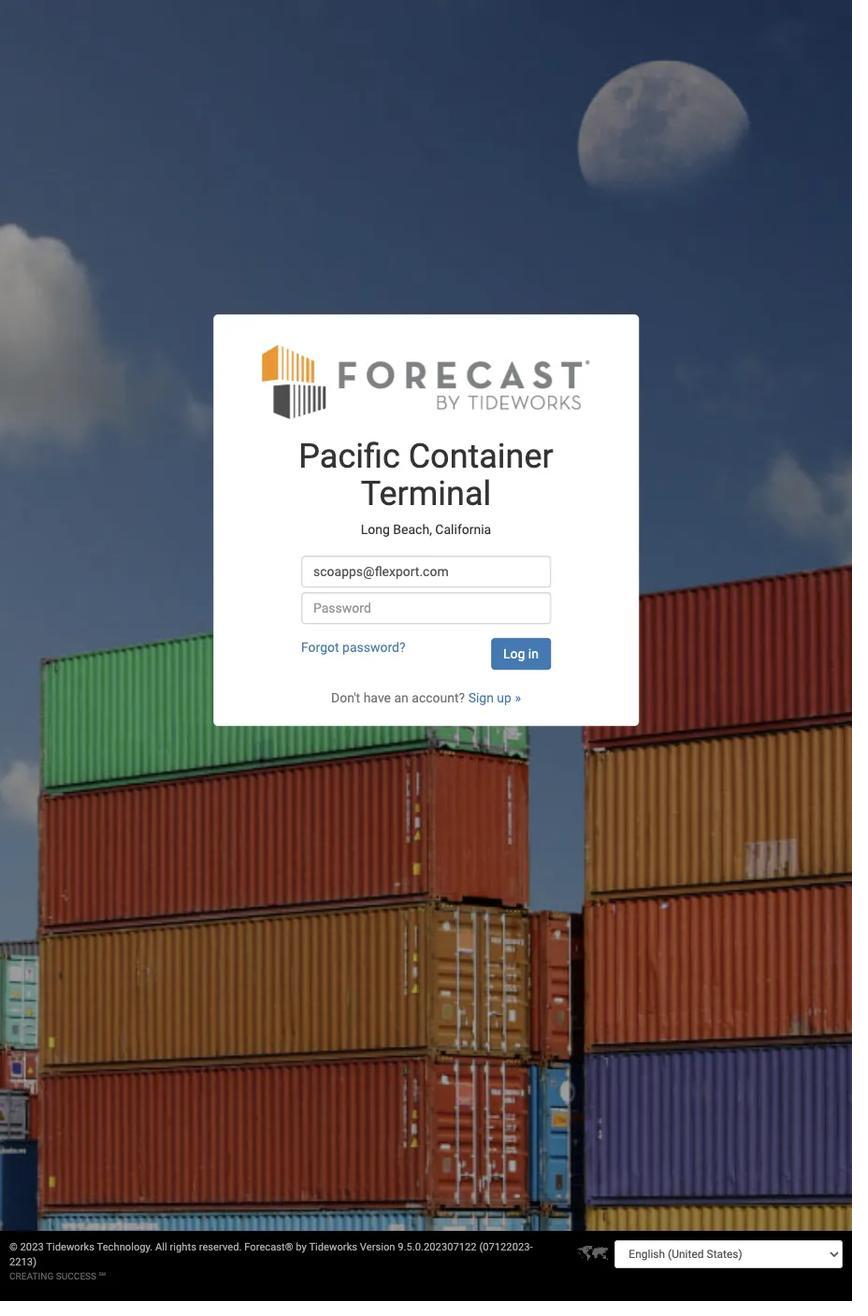 Task type: locate. For each thing, give the bounding box(es) containing it.
tideworks right by on the left
[[309, 1242, 358, 1254]]

creating
[[9, 1272, 54, 1282]]

by
[[296, 1242, 307, 1254]]

forecast® by tideworks image
[[262, 343, 590, 421]]

© 2023 tideworks technology. all rights reserved.
[[9, 1242, 244, 1254]]

an
[[394, 691, 409, 706]]

2 tideworks from the left
[[309, 1242, 358, 1254]]

tideworks for by
[[309, 1242, 358, 1254]]

2023
[[20, 1242, 44, 1254]]

reserved.
[[199, 1242, 242, 1254]]

0 horizontal spatial tideworks
[[46, 1242, 94, 1254]]

tideworks for 2023
[[46, 1242, 94, 1254]]

pacific container terminal long beach, california
[[299, 438, 554, 537]]

technology.
[[97, 1242, 153, 1254]]

Email or username text field
[[301, 556, 551, 588]]

»
[[515, 691, 521, 706]]

©
[[9, 1242, 18, 1254]]

tideworks inside forecast® by tideworks version 9.5.0.202307122 (07122023- 2213) creating success ℠
[[309, 1242, 358, 1254]]

tideworks
[[46, 1242, 94, 1254], [309, 1242, 358, 1254]]

forecast® by tideworks version 9.5.0.202307122 (07122023- 2213) creating success ℠
[[9, 1242, 533, 1282]]

1 horizontal spatial tideworks
[[309, 1242, 358, 1254]]

Password password field
[[301, 592, 551, 624]]

california
[[435, 522, 491, 537]]

long
[[361, 522, 390, 537]]

don't
[[331, 691, 360, 706]]

beach,
[[393, 522, 432, 537]]

tideworks up 'success'
[[46, 1242, 94, 1254]]

1 tideworks from the left
[[46, 1242, 94, 1254]]

don't have an account? sign up »
[[331, 691, 521, 706]]

password?
[[342, 640, 406, 655]]

forgot password? log in
[[301, 640, 539, 662]]



Task type: describe. For each thing, give the bounding box(es) containing it.
sign
[[468, 691, 494, 706]]

9.5.0.202307122
[[398, 1242, 477, 1254]]

have
[[364, 691, 391, 706]]

2213)
[[9, 1257, 37, 1269]]

forecast®
[[244, 1242, 293, 1254]]

in
[[528, 647, 539, 662]]

rights
[[170, 1242, 196, 1254]]

up
[[497, 691, 512, 706]]

log
[[503, 647, 525, 662]]

all
[[155, 1242, 167, 1254]]

℠
[[99, 1272, 106, 1282]]

version
[[360, 1242, 395, 1254]]

container
[[409, 438, 554, 477]]

log in button
[[491, 638, 551, 670]]

sign up » link
[[468, 691, 521, 706]]

forgot password? link
[[301, 640, 406, 655]]

pacific
[[299, 438, 400, 477]]

(07122023-
[[479, 1242, 533, 1254]]

terminal
[[361, 475, 491, 514]]

forgot
[[301, 640, 339, 655]]

success
[[56, 1272, 96, 1282]]

account?
[[412, 691, 465, 706]]



Task type: vqa. For each thing, say whether or not it's contained in the screenshot.
An
yes



